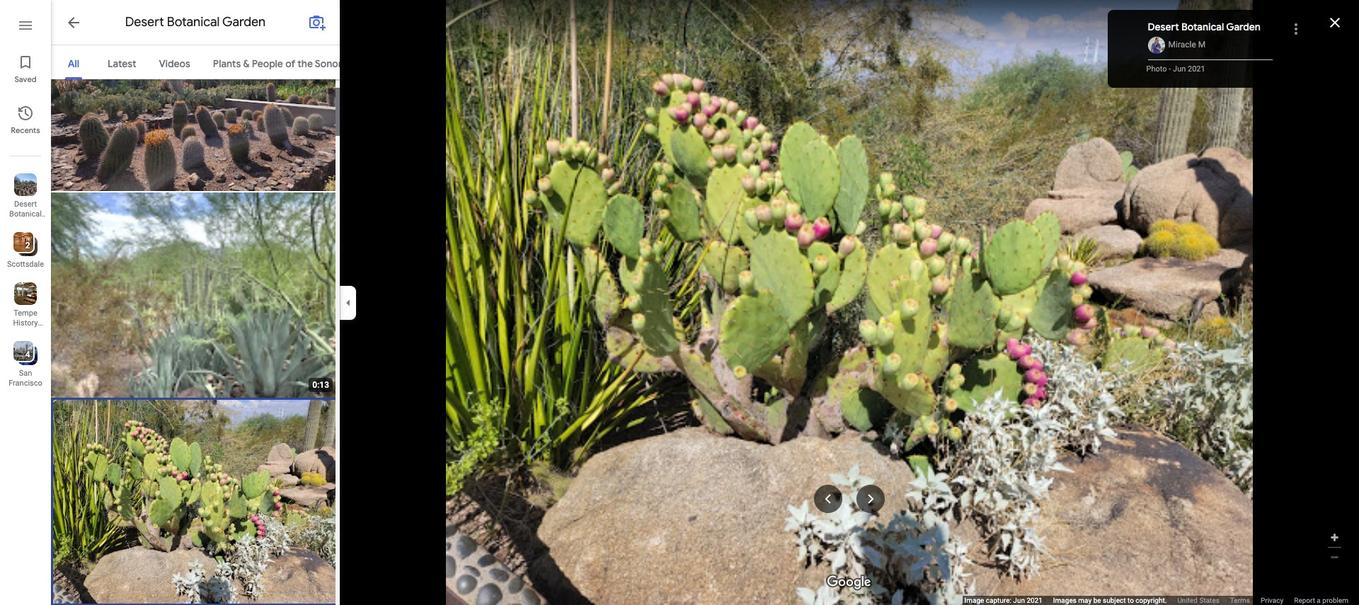 Task type: vqa. For each thing, say whether or not it's contained in the screenshot.
Desert Botanical Garden button
yes



Task type: describe. For each thing, give the bounding box(es) containing it.
2 horizontal spatial botanical
[[1182, 21, 1225, 33]]

report a problem link
[[1295, 596, 1349, 605]]

zoom out image
[[1330, 552, 1341, 563]]

san francisco
[[9, 369, 42, 388]]

saved
[[14, 74, 37, 84]]

menu image
[[17, 17, 34, 34]]

photo 1 image
[[51, 0, 339, 191]]

be
[[1094, 597, 1102, 605]]

history
[[13, 319, 38, 328]]

add a photo image
[[309, 14, 326, 31]]

of
[[285, 57, 295, 70]]

view miracle m's profile image
[[1148, 37, 1165, 54]]

recents
[[11, 125, 40, 135]]

2021 for image capture: jun 2021
[[1027, 597, 1043, 605]]

desert botanical garden button
[[0, 168, 51, 229]]

photo
[[1147, 64, 1168, 74]]

latest button
[[96, 45, 148, 79]]

google maps element
[[0, 0, 1360, 605]]

miracle m link
[[1169, 40, 1206, 50]]

2 horizontal spatial garden
[[1227, 21, 1261, 33]]

plants & people of the sonoran desert loop trail
[[213, 57, 433, 70]]

m
[[1199, 40, 1206, 50]]

desert up view miracle m's profile icon
[[1148, 21, 1180, 33]]

0:13 link
[[51, 193, 339, 398]]

images may be subject to copyright.
[[1054, 597, 1167, 605]]

images
[[1054, 597, 1077, 605]]

garden inside desert botanical garden
[[13, 220, 38, 229]]

all button
[[51, 45, 96, 79]]

&
[[243, 57, 250, 70]]

united
[[1178, 597, 1198, 605]]

videos button
[[148, 45, 202, 79]]

privacy button
[[1261, 596, 1284, 605]]

states
[[1200, 597, 1220, 605]]

photo 2 image
[[51, 193, 339, 398]]

to
[[1128, 597, 1134, 605]]

recents button
[[0, 99, 51, 139]]

tempe
[[14, 309, 37, 318]]

tempe history museum button
[[0, 277, 51, 338]]

desert inside desert botanical garden button
[[14, 200, 37, 209]]

4 places element
[[15, 348, 30, 361]]

may
[[1079, 597, 1092, 605]]

2 places element
[[15, 239, 30, 252]]

terms
[[1231, 597, 1251, 605]]

plants
[[213, 57, 241, 70]]

united states
[[1178, 597, 1220, 605]]

image
[[965, 597, 985, 605]]

2
[[25, 241, 30, 251]]

francisco
[[9, 379, 42, 388]]

plants & people of the sonoran desert loop trail button
[[202, 45, 444, 79]]

botanical inside main content
[[167, 14, 220, 30]]



Task type: locate. For each thing, give the bounding box(es) containing it.
sonoran
[[315, 57, 353, 70]]

collapse side panel image
[[341, 295, 356, 311]]

1 horizontal spatial 2021
[[1188, 64, 1206, 74]]

tab list containing all
[[51, 45, 444, 79]]

capture:
[[986, 597, 1012, 605]]

privacy
[[1261, 597, 1284, 605]]

zoom in image
[[1330, 533, 1341, 543]]

desert botanical garden up "videos" button
[[125, 14, 266, 30]]

desert up latest button
[[125, 14, 164, 30]]

loop
[[389, 57, 412, 70]]

jun for capture:
[[1014, 597, 1025, 605]]

subject
[[1103, 597, 1126, 605]]

footer containing image capture: jun 2021
[[965, 596, 1360, 605]]

1 horizontal spatial garden
[[222, 14, 266, 30]]

tab list inside google maps element
[[51, 45, 444, 79]]

jun for -
[[1174, 64, 1186, 74]]

museum
[[10, 329, 41, 338]]

problem
[[1323, 597, 1349, 605]]

botanical up 2
[[9, 210, 42, 219]]

tempe history museum
[[10, 309, 41, 338]]

1 horizontal spatial botanical
[[167, 14, 220, 30]]

desert up 2
[[14, 200, 37, 209]]

4
[[25, 350, 30, 360]]

a
[[1317, 597, 1321, 605]]

botanical up "videos" button
[[167, 14, 220, 30]]

report a problem
[[1295, 597, 1349, 605]]

saved button
[[0, 48, 51, 88]]

footer inside google maps element
[[965, 596, 1360, 605]]

1 horizontal spatial jun
[[1174, 64, 1186, 74]]

report
[[1295, 597, 1316, 605]]

-
[[1169, 64, 1172, 74]]

0 horizontal spatial botanical
[[9, 210, 42, 219]]

list
[[0, 0, 51, 605]]

2 horizontal spatial desert botanical garden
[[1148, 21, 1261, 33]]

desert botanical garden up the m
[[1148, 21, 1261, 33]]

tab list
[[51, 45, 444, 79]]

desert inside plants & people of the sonoran desert loop trail button
[[356, 57, 387, 70]]

garden inside photos of desert botanical garden main content
[[222, 14, 266, 30]]

2021 left images
[[1027, 597, 1043, 605]]

0:13
[[313, 380, 329, 390]]

0 vertical spatial 2021
[[1188, 64, 1206, 74]]

the
[[298, 57, 313, 70]]

botanical
[[167, 14, 220, 30], [1182, 21, 1225, 33], [9, 210, 42, 219]]

1 vertical spatial 2021
[[1027, 597, 1043, 605]]

2021 for photo - jun 2021
[[1188, 64, 1206, 74]]

jun right -
[[1174, 64, 1186, 74]]

1 horizontal spatial desert botanical garden
[[125, 14, 266, 30]]

miracle m
[[1169, 40, 1206, 50]]

miracle
[[1169, 40, 1197, 50]]

united states button
[[1178, 596, 1220, 605]]

2021
[[1188, 64, 1206, 74], [1027, 597, 1043, 605]]

botanical up the m
[[1182, 21, 1225, 33]]

latest
[[108, 57, 136, 70]]

scottsdale
[[7, 260, 44, 269]]

desert botanical garden inside main content
[[125, 14, 266, 30]]

people
[[252, 57, 283, 70]]

back image
[[65, 14, 82, 31]]

trail
[[414, 57, 433, 70]]

jun
[[1174, 64, 1186, 74], [1014, 597, 1025, 605]]

1 vertical spatial jun
[[1014, 597, 1025, 605]]

0 horizontal spatial 2021
[[1027, 597, 1043, 605]]

0 horizontal spatial garden
[[13, 220, 38, 229]]

botanical inside button
[[9, 210, 42, 219]]

garden
[[222, 14, 266, 30], [1227, 21, 1261, 33], [13, 220, 38, 229]]

terms button
[[1231, 596, 1251, 605]]

desert
[[125, 14, 164, 30], [1148, 21, 1180, 33], [356, 57, 387, 70], [14, 200, 37, 209]]

0 horizontal spatial desert botanical garden
[[9, 200, 42, 229]]

desert botanical garden inside button
[[9, 200, 42, 229]]

videos
[[159, 57, 190, 70]]

san
[[19, 369, 32, 378]]

desert botanical garden
[[125, 14, 266, 30], [1148, 21, 1261, 33], [9, 200, 42, 229]]

photo - jun 2021
[[1147, 64, 1206, 74]]

footer
[[965, 596, 1360, 605]]

2021 down the m
[[1188, 64, 1206, 74]]

list containing saved
[[0, 0, 51, 605]]

photos of desert botanical garden main content
[[51, 0, 444, 605]]

image capture: jun 2021
[[965, 597, 1043, 605]]

desert botanical garden up 2
[[9, 200, 42, 229]]

0 vertical spatial jun
[[1174, 64, 1186, 74]]

0 horizontal spatial jun
[[1014, 597, 1025, 605]]

copyright.
[[1136, 597, 1167, 605]]

jun right capture:
[[1014, 597, 1025, 605]]

desert left loop
[[356, 57, 387, 70]]

all
[[68, 57, 79, 70]]



